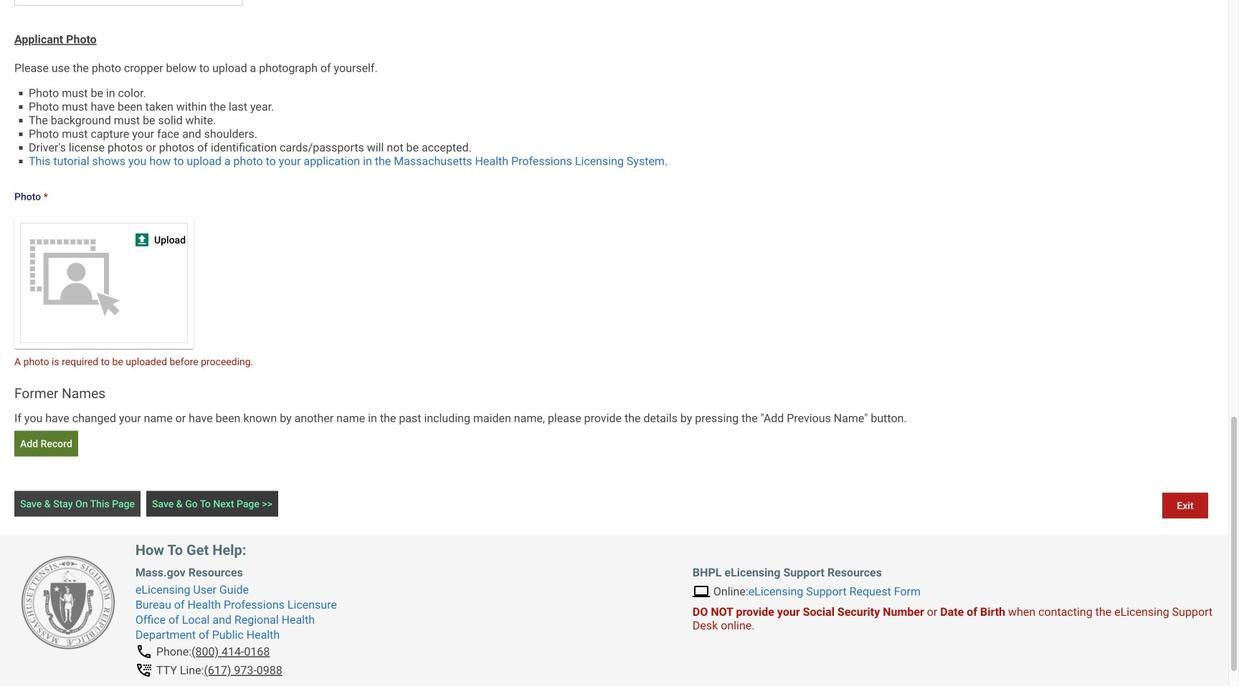 Task type: describe. For each thing, give the bounding box(es) containing it.
massachusetts state seal image
[[22, 557, 115, 650]]



Task type: locate. For each thing, give the bounding box(es) containing it.
None text field
[[14, 0, 243, 6]]

no color image
[[136, 234, 148, 247]]



Task type: vqa. For each thing, say whether or not it's contained in the screenshot.
field
no



